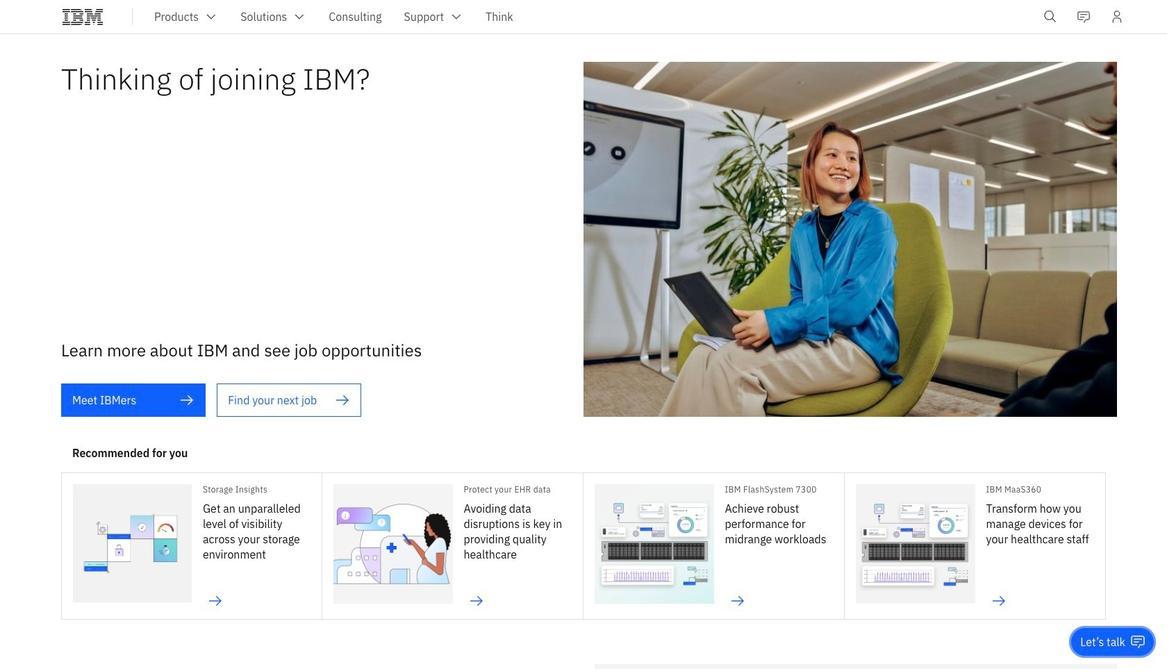 Task type: describe. For each thing, give the bounding box(es) containing it.
let's talk element
[[1081, 635, 1126, 650]]



Task type: vqa. For each thing, say whether or not it's contained in the screenshot.
the your privacy choices element
no



